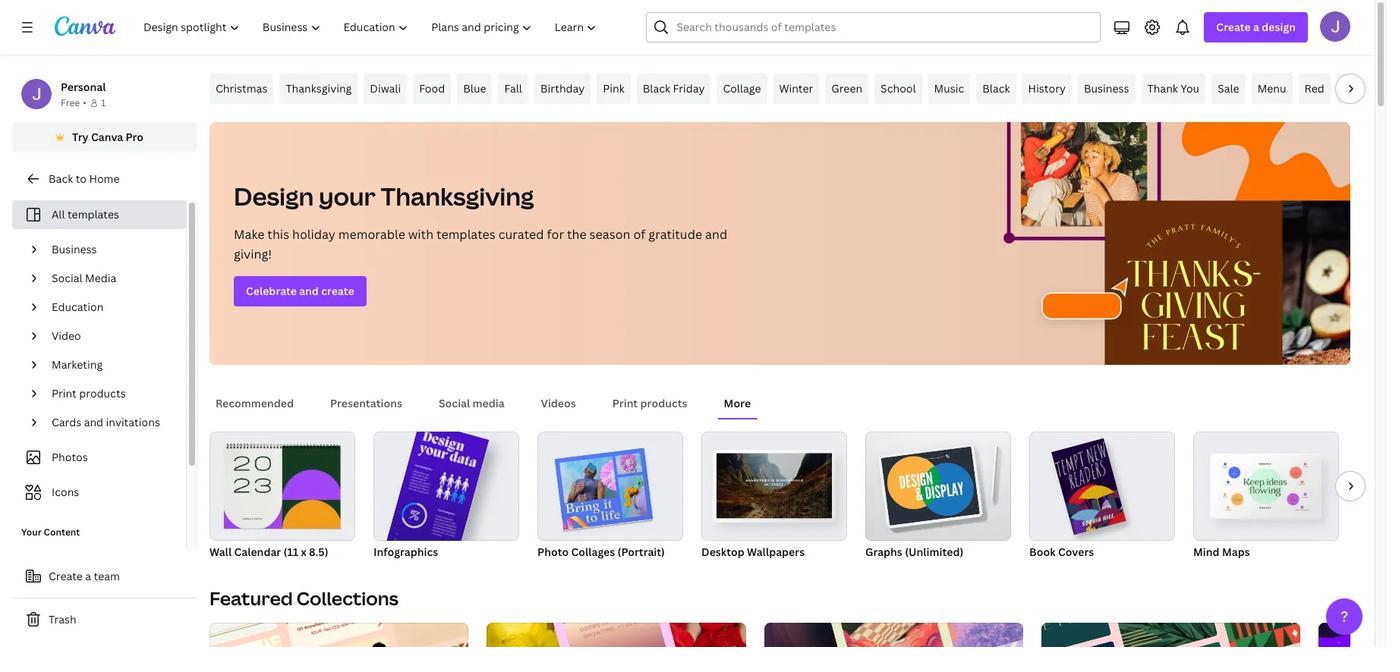 Task type: describe. For each thing, give the bounding box(es) containing it.
diwali link
[[364, 74, 407, 104]]

to
[[76, 172, 87, 186]]

holiday
[[292, 226, 335, 243]]

0 vertical spatial thanksgiving
[[286, 81, 352, 96]]

icons
[[52, 485, 79, 500]]

more
[[724, 396, 751, 411]]

templates inside make this holiday memorable with templates curated for the season of gratitude and giving!
[[437, 226, 496, 243]]

back to home link
[[12, 164, 197, 194]]

create
[[321, 284, 354, 298]]

food
[[419, 81, 445, 96]]

create for create a team
[[49, 569, 83, 584]]

your content
[[21, 526, 80, 539]]

design your thanksgiving image
[[986, 122, 1351, 365]]

mind
[[1193, 545, 1220, 560]]

season
[[590, 226, 630, 243]]

0 vertical spatial business
[[1084, 81, 1129, 96]]

for
[[547, 226, 564, 243]]

christmas
[[216, 81, 268, 96]]

red link
[[1299, 74, 1331, 104]]

media
[[473, 396, 505, 411]]

invitations
[[106, 415, 160, 430]]

photo collages (portrait) link
[[537, 432, 683, 563]]

your
[[21, 526, 42, 539]]

history
[[1028, 81, 1066, 96]]

cards
[[52, 415, 81, 430]]

thank
[[1147, 81, 1178, 96]]

design
[[1262, 20, 1296, 34]]

travel link
[[1337, 74, 1380, 104]]

0 horizontal spatial templates
[[68, 207, 119, 222]]

design
[[234, 180, 314, 213]]

infographics
[[374, 545, 438, 560]]

maps
[[1222, 545, 1250, 560]]

photo collage (portrait) image inside photo collages (portrait) link
[[554, 448, 653, 531]]

try canva pro button
[[12, 123, 197, 152]]

friday
[[673, 81, 705, 96]]

black friday
[[643, 81, 705, 96]]

create a team
[[49, 569, 120, 584]]

social for social media
[[439, 396, 470, 411]]

infographics link
[[372, 421, 519, 615]]

sale
[[1218, 81, 1239, 96]]

presentations
[[330, 396, 402, 411]]

graphs (unlimited)
[[865, 545, 964, 560]]

social media
[[439, 396, 505, 411]]

history link
[[1022, 74, 1072, 104]]

graph (unlimited) image inside graphs (unlimited) link
[[881, 447, 980, 526]]

fall
[[504, 81, 522, 96]]

try canva pro
[[72, 130, 143, 144]]

print for print products link
[[52, 386, 77, 401]]

pink link
[[597, 74, 631, 104]]

music
[[934, 81, 964, 96]]

Search search field
[[677, 13, 1091, 42]]

celebrate
[[246, 284, 297, 298]]

pro
[[126, 130, 143, 144]]

video link
[[46, 322, 177, 351]]

social media button
[[433, 389, 511, 418]]

graphs
[[865, 545, 903, 560]]

video
[[52, 329, 81, 343]]

desktop wallpapers
[[701, 545, 805, 560]]

covers
[[1058, 545, 1094, 560]]

winter link
[[773, 74, 819, 104]]

make
[[234, 226, 265, 243]]

social for social media
[[52, 271, 82, 285]]

0 horizontal spatial business
[[52, 242, 97, 257]]

thank you
[[1147, 81, 1200, 96]]

1 horizontal spatial thanksgiving
[[381, 180, 534, 213]]

collections
[[296, 586, 399, 611]]

cards and invitations
[[52, 415, 160, 430]]

calendar
[[234, 545, 281, 560]]

recommended button
[[210, 389, 300, 418]]

content
[[44, 526, 80, 539]]

recommended
[[216, 396, 294, 411]]

•
[[83, 96, 86, 109]]

diwali
[[370, 81, 401, 96]]

create for create a design
[[1216, 20, 1251, 34]]

create a design button
[[1204, 12, 1308, 43]]

black for black friday
[[643, 81, 670, 96]]

products for print products button
[[640, 396, 687, 411]]

birthday link
[[534, 74, 591, 104]]

music link
[[928, 74, 970, 104]]

cards and invitations link
[[46, 408, 177, 437]]

travel
[[1343, 81, 1374, 96]]

products for print products link
[[79, 386, 126, 401]]

thanksgiving link
[[280, 74, 358, 104]]

media
[[85, 271, 116, 285]]

create a design
[[1216, 20, 1296, 34]]

back
[[49, 172, 73, 186]]

giving!
[[234, 246, 272, 263]]

and inside make this holiday memorable with templates curated for the season of gratitude and giving!
[[705, 226, 727, 243]]

icons link
[[21, 478, 177, 507]]

thank you link
[[1141, 74, 1206, 104]]

1
[[101, 96, 106, 109]]

celebrate and create link
[[234, 276, 366, 307]]

collages
[[571, 545, 615, 560]]

food link
[[413, 74, 451, 104]]



Task type: vqa. For each thing, say whether or not it's contained in the screenshot.
'Videos' inside the Videos Link
no



Task type: locate. For each thing, give the bounding box(es) containing it.
0 horizontal spatial business link
[[46, 235, 177, 264]]

school
[[881, 81, 916, 96]]

featured collections
[[210, 586, 399, 611]]

make this holiday memorable with templates curated for the season of gratitude and giving!
[[234, 226, 727, 263]]

0 vertical spatial templates
[[68, 207, 119, 222]]

photo collages (portrait)
[[537, 545, 665, 560]]

jacob simon image
[[1320, 11, 1351, 42]]

photo collage (portrait) image
[[537, 432, 683, 541], [554, 448, 653, 531]]

1 horizontal spatial print products
[[613, 396, 687, 411]]

0 horizontal spatial social
[[52, 271, 82, 285]]

team
[[94, 569, 120, 584]]

green link
[[825, 74, 869, 104]]

education link
[[46, 293, 177, 322]]

wall calendar (11 x 8.5) link
[[210, 432, 355, 563]]

all
[[52, 207, 65, 222]]

print products for print products link
[[52, 386, 126, 401]]

a for team
[[85, 569, 91, 584]]

0 horizontal spatial and
[[84, 415, 103, 430]]

the
[[567, 226, 587, 243]]

create a team button
[[12, 562, 197, 592]]

1 vertical spatial create
[[49, 569, 83, 584]]

print
[[52, 386, 77, 401], [613, 396, 638, 411]]

free •
[[61, 96, 86, 109]]

1 vertical spatial templates
[[437, 226, 496, 243]]

print products link
[[46, 380, 177, 408]]

back to home
[[49, 172, 120, 186]]

and right gratitude
[[705, 226, 727, 243]]

products left the more
[[640, 396, 687, 411]]

book
[[1029, 545, 1056, 560]]

videos button
[[535, 389, 582, 418]]

0 vertical spatial business link
[[1078, 74, 1135, 104]]

social
[[52, 271, 82, 285], [439, 396, 470, 411]]

0 horizontal spatial black
[[643, 81, 670, 96]]

green
[[832, 81, 862, 96]]

products up cards and invitations
[[79, 386, 126, 401]]

black link
[[976, 74, 1016, 104]]

print products
[[52, 386, 126, 401], [613, 396, 687, 411]]

and for cards and invitations
[[84, 415, 103, 430]]

sale link
[[1212, 74, 1246, 104]]

1 vertical spatial thanksgiving
[[381, 180, 534, 213]]

a left team
[[85, 569, 91, 584]]

2 black from the left
[[983, 81, 1010, 96]]

thanksgiving left diwali
[[286, 81, 352, 96]]

blue
[[463, 81, 486, 96]]

0 horizontal spatial print
[[52, 386, 77, 401]]

1 horizontal spatial and
[[299, 284, 319, 298]]

0 vertical spatial a
[[1253, 20, 1259, 34]]

print products for print products button
[[613, 396, 687, 411]]

desktop wallpapers link
[[701, 432, 847, 563]]

trash
[[49, 613, 76, 627]]

this
[[267, 226, 289, 243]]

business link
[[1078, 74, 1135, 104], [46, 235, 177, 264]]

a inside "dropdown button"
[[1253, 20, 1259, 34]]

christmas link
[[210, 74, 274, 104]]

infographic image
[[372, 421, 489, 615], [374, 432, 519, 541]]

thanksgiving up with
[[381, 180, 534, 213]]

featured
[[210, 586, 293, 611]]

1 horizontal spatial black
[[983, 81, 1010, 96]]

blue link
[[457, 74, 492, 104]]

1 vertical spatial and
[[299, 284, 319, 298]]

wall calendar (11 x 8.5) image
[[210, 432, 355, 541], [224, 446, 341, 529]]

1 horizontal spatial social
[[439, 396, 470, 411]]

x
[[301, 545, 306, 560]]

create left design
[[1216, 20, 1251, 34]]

personal
[[61, 80, 106, 94]]

mind maps link
[[1193, 432, 1339, 563]]

graphs (unlimited) link
[[865, 432, 1011, 563]]

black left friday on the top of the page
[[643, 81, 670, 96]]

1 horizontal spatial business link
[[1078, 74, 1135, 104]]

collage link
[[717, 74, 767, 104]]

gratitude
[[649, 226, 702, 243]]

top level navigation element
[[134, 12, 610, 43]]

and for celebrate and create
[[299, 284, 319, 298]]

and left create
[[299, 284, 319, 298]]

print inside button
[[613, 396, 638, 411]]

1 horizontal spatial products
[[640, 396, 687, 411]]

birthday
[[540, 81, 585, 96]]

social up education
[[52, 271, 82, 285]]

mind map image
[[1193, 432, 1339, 541], [1213, 457, 1317, 516]]

winter
[[779, 81, 813, 96]]

fall link
[[498, 74, 528, 104]]

0 horizontal spatial print products
[[52, 386, 126, 401]]

book cover image
[[1029, 432, 1175, 541], [1051, 439, 1126, 535]]

black right music
[[983, 81, 1010, 96]]

2 vertical spatial and
[[84, 415, 103, 430]]

photo
[[537, 545, 569, 560]]

1 horizontal spatial print
[[613, 396, 638, 411]]

curated
[[499, 226, 544, 243]]

business link left thank
[[1078, 74, 1135, 104]]

1 horizontal spatial create
[[1216, 20, 1251, 34]]

(portrait)
[[618, 545, 665, 560]]

business up social media
[[52, 242, 97, 257]]

(unlimited)
[[905, 545, 964, 560]]

1 horizontal spatial templates
[[437, 226, 496, 243]]

0 horizontal spatial a
[[85, 569, 91, 584]]

2 horizontal spatial and
[[705, 226, 727, 243]]

print right videos
[[613, 396, 638, 411]]

memorable
[[338, 226, 405, 243]]

a left design
[[1253, 20, 1259, 34]]

thanksgiving
[[286, 81, 352, 96], [381, 180, 534, 213]]

create inside "dropdown button"
[[1216, 20, 1251, 34]]

menu
[[1258, 81, 1286, 96]]

1 vertical spatial business
[[52, 242, 97, 257]]

photos link
[[21, 443, 177, 472]]

0 horizontal spatial products
[[79, 386, 126, 401]]

0 vertical spatial social
[[52, 271, 82, 285]]

book covers link
[[1029, 432, 1175, 563]]

0 vertical spatial create
[[1216, 20, 1251, 34]]

print for print products button
[[613, 396, 638, 411]]

canva
[[91, 130, 123, 144]]

menu link
[[1252, 74, 1293, 104]]

more button
[[718, 389, 757, 418]]

wall calendar (11 x 8.5)
[[210, 545, 328, 560]]

templates
[[68, 207, 119, 222], [437, 226, 496, 243]]

and right cards
[[84, 415, 103, 430]]

0 horizontal spatial create
[[49, 569, 83, 584]]

design your thanksgiving
[[234, 180, 534, 213]]

1 vertical spatial business link
[[46, 235, 177, 264]]

print products inside button
[[613, 396, 687, 411]]

products
[[79, 386, 126, 401], [640, 396, 687, 411]]

1 horizontal spatial business
[[1084, 81, 1129, 96]]

1 black from the left
[[643, 81, 670, 96]]

mind maps
[[1193, 545, 1250, 560]]

None search field
[[646, 12, 1101, 43]]

0 horizontal spatial thanksgiving
[[286, 81, 352, 96]]

black for black
[[983, 81, 1010, 96]]

presentations button
[[324, 389, 408, 418]]

wallpapers
[[747, 545, 805, 560]]

home
[[89, 172, 120, 186]]

products inside button
[[640, 396, 687, 411]]

social media
[[52, 271, 116, 285]]

social inside "social media" button
[[439, 396, 470, 411]]

create inside button
[[49, 569, 83, 584]]

create left team
[[49, 569, 83, 584]]

social left media
[[439, 396, 470, 411]]

a for design
[[1253, 20, 1259, 34]]

desktop wallpaper image
[[701, 432, 847, 541], [717, 454, 832, 519]]

business link up media
[[46, 235, 177, 264]]

business left thank
[[1084, 81, 1129, 96]]

templates right with
[[437, 226, 496, 243]]

graph (unlimited) image
[[865, 432, 1011, 541], [881, 447, 980, 526]]

marketing
[[52, 358, 103, 372]]

templates right all
[[68, 207, 119, 222]]

social media link
[[46, 264, 177, 293]]

1 vertical spatial a
[[85, 569, 91, 584]]

a inside button
[[85, 569, 91, 584]]

trash link
[[12, 605, 197, 635]]

try
[[72, 130, 89, 144]]

print up cards
[[52, 386, 77, 401]]

(11
[[284, 545, 299, 560]]

1 horizontal spatial a
[[1253, 20, 1259, 34]]

1 vertical spatial social
[[439, 396, 470, 411]]

social inside social media link
[[52, 271, 82, 285]]

0 vertical spatial and
[[705, 226, 727, 243]]

celebrate and create
[[246, 284, 354, 298]]

desktop
[[701, 545, 744, 560]]



